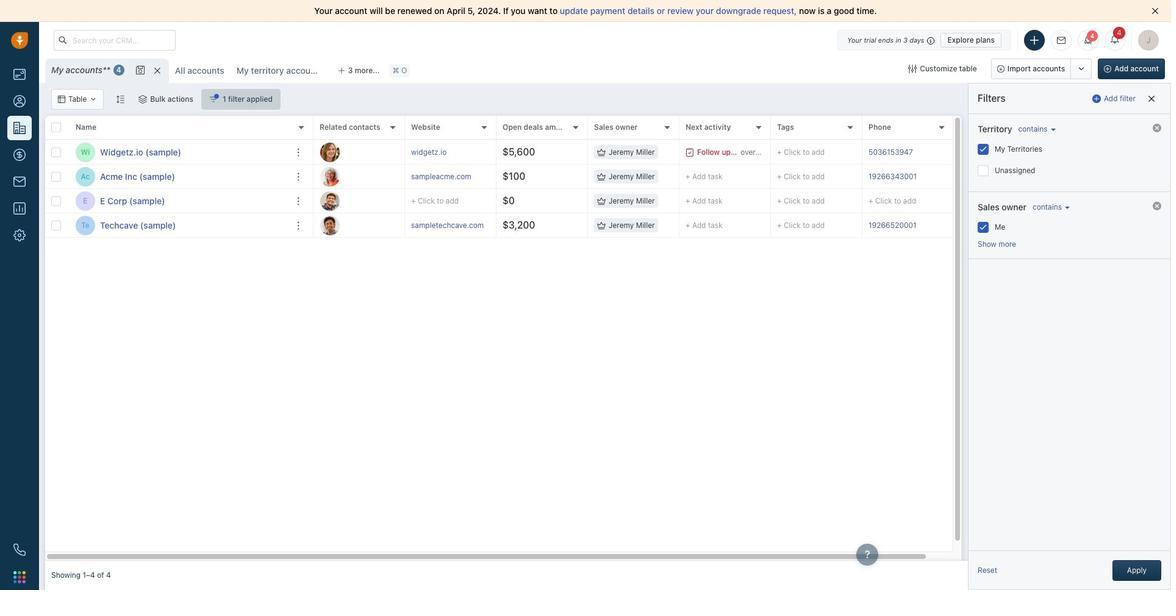 Task type: locate. For each thing, give the bounding box(es) containing it.
container_wx8msf4aqz5i3rn1 image
[[909, 65, 918, 73], [139, 95, 147, 104], [209, 95, 218, 104], [58, 96, 65, 103], [90, 96, 97, 103], [598, 148, 606, 157], [686, 148, 695, 157], [598, 197, 606, 205]]

j image up s icon
[[320, 191, 340, 211]]

s image
[[320, 216, 340, 235]]

grid
[[45, 116, 979, 562]]

j image up l icon
[[320, 143, 340, 162]]

group
[[992, 59, 1093, 79]]

2 container_wx8msf4aqz5i3rn1 image from the top
[[598, 221, 606, 230]]

container_wx8msf4aqz5i3rn1 image for s icon
[[598, 221, 606, 230]]

0 vertical spatial container_wx8msf4aqz5i3rn1 image
[[598, 172, 606, 181]]

row
[[45, 116, 314, 140]]

press space to select this row. row
[[45, 140, 314, 165], [314, 140, 979, 165], [45, 165, 314, 189], [314, 165, 979, 189], [45, 189, 314, 214], [314, 189, 979, 214], [45, 214, 314, 238], [314, 214, 979, 238]]

1 vertical spatial container_wx8msf4aqz5i3rn1 image
[[598, 221, 606, 230]]

1 container_wx8msf4aqz5i3rn1 image from the top
[[598, 172, 606, 181]]

0 vertical spatial j image
[[320, 143, 340, 162]]

column header
[[70, 116, 314, 140]]

1 j image from the top
[[320, 143, 340, 162]]

row group
[[45, 140, 314, 238], [314, 140, 979, 238]]

1 row group from the left
[[45, 140, 314, 238]]

1 vertical spatial j image
[[320, 191, 340, 211]]

l image
[[320, 167, 340, 186]]

style_myh0__igzzd8unmi image
[[116, 95, 125, 103]]

j image
[[320, 143, 340, 162], [320, 191, 340, 211]]

container_wx8msf4aqz5i3rn1 image
[[598, 172, 606, 181], [598, 221, 606, 230]]



Task type: describe. For each thing, give the bounding box(es) containing it.
2 row group from the left
[[314, 140, 979, 238]]

2 j image from the top
[[320, 191, 340, 211]]

phone image
[[13, 544, 26, 557]]

Search your CRM... text field
[[54, 30, 176, 51]]

phone element
[[7, 538, 32, 563]]

container_wx8msf4aqz5i3rn1 image for l icon
[[598, 172, 606, 181]]

freshworks switcher image
[[13, 572, 26, 584]]

close image
[[1152, 7, 1160, 15]]



